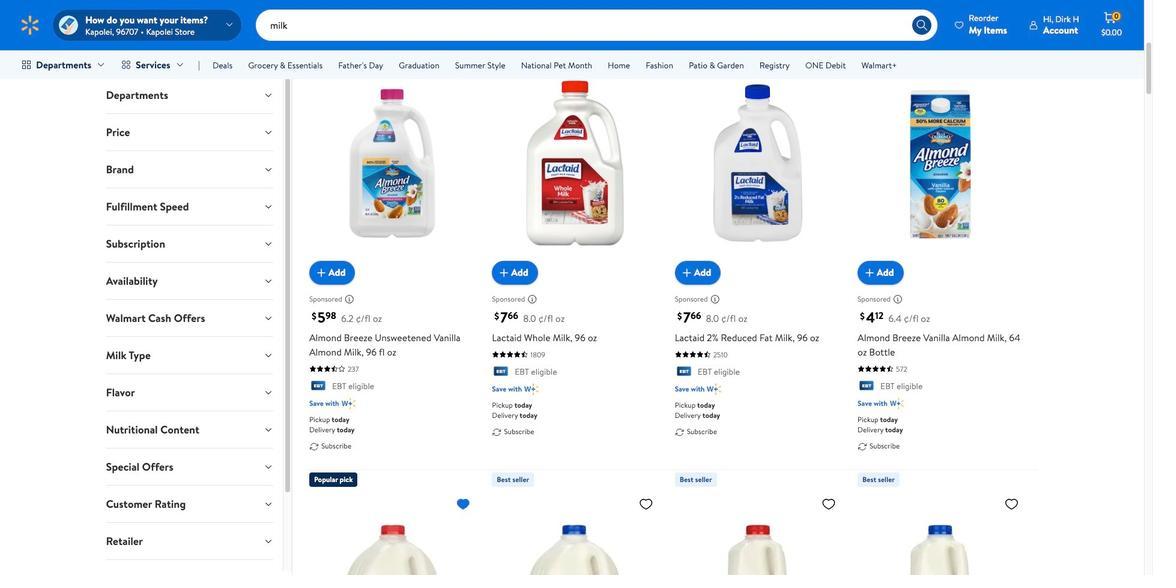 Task type: vqa. For each thing, say whether or not it's contained in the screenshot.
"My" within Reorder My Items
no



Task type: describe. For each thing, give the bounding box(es) containing it.
9 tab from the top
[[96, 375, 283, 411]]

4 tab from the top
[[96, 189, 283, 225]]

add to favorites list, great value milk 2% reduced fat half gallon plastic jug image
[[1004, 497, 1019, 512]]

almond breeze vanilla almond milk, 64 oz bottle image
[[858, 51, 1024, 275]]

1 tab from the top
[[96, 77, 283, 114]]

14 tab from the top
[[96, 561, 283, 576]]

lactaid 2% reduced fat milk, 96 oz image
[[675, 51, 841, 275]]

5 tab from the top
[[96, 226, 283, 262]]

add to favorites list, almond breeze vanilla almond milk, 64 oz bottle image
[[1004, 56, 1019, 71]]

8 tab from the top
[[96, 338, 283, 374]]

lactaid whole milk, 96 oz image
[[492, 51, 658, 275]]

12 tab from the top
[[96, 486, 283, 523]]

ebt image for add to cart image related to almond breeze unsweetened vanilla almond milk, 96 fl oz image
[[309, 381, 327, 393]]

great value milk 2% reduced fat half gallon plastic jug image
[[858, 492, 1024, 576]]

great value milk whole vitamin d half gallon plastic jug image
[[675, 492, 841, 576]]

search icon image
[[916, 19, 928, 31]]

walmart homepage image
[[19, 14, 41, 36]]



Task type: locate. For each thing, give the bounding box(es) containing it.
ad disclaimer and feedback image for add to cart icon associated with lactaid whole milk, 96 oz image
[[527, 295, 537, 304]]

0 vertical spatial walmart plus image
[[707, 384, 721, 396]]

2 horizontal spatial ebt image
[[675, 367, 693, 379]]

0 vertical spatial walmart plus image
[[524, 384, 539, 396]]

10 tab from the top
[[96, 412, 283, 449]]

0 horizontal spatial ebt image
[[309, 381, 327, 393]]

tab
[[96, 77, 283, 114], [96, 114, 283, 151], [96, 151, 283, 188], [96, 189, 283, 225], [96, 226, 283, 262], [96, 263, 283, 300], [96, 300, 283, 337], [96, 338, 283, 374], [96, 375, 283, 411], [96, 412, 283, 449], [96, 449, 283, 486], [96, 486, 283, 523], [96, 524, 283, 560], [96, 561, 283, 576]]

walmart plus image for almond breeze unsweetened vanilla almond milk, 96 fl oz image
[[342, 398, 356, 410]]

2 add to cart image from the left
[[863, 266, 877, 280]]

walmart plus image
[[707, 384, 721, 396], [342, 398, 356, 410]]

Walmart Site-Wide search field
[[256, 10, 938, 41]]

0 horizontal spatial ad disclaimer and feedback image
[[345, 295, 354, 304]]

7 tab from the top
[[96, 300, 283, 337]]

walmart plus image for ebt image
[[890, 398, 904, 410]]

0 horizontal spatial walmart plus image
[[342, 398, 356, 410]]

1 horizontal spatial ad disclaimer and feedback image
[[527, 295, 537, 304]]

great value milk 2% reduced fat gallon plastic jug image
[[492, 492, 658, 576]]

almond breeze unsweetened vanilla almond milk, 96 fl oz image
[[309, 51, 475, 275]]

add to cart image for almond breeze unsweetened vanilla almond milk, 96 fl oz image
[[314, 266, 328, 280]]

1 vertical spatial walmart plus image
[[890, 398, 904, 410]]

 image
[[59, 16, 78, 35]]

add to cart image
[[314, 266, 328, 280], [863, 266, 877, 280]]

remove from favorites list, great value milk whole vitamin d gallon plastic jug image
[[456, 497, 470, 512]]

add to favorites list, great value milk 2% reduced fat gallon plastic jug image
[[639, 497, 653, 512]]

walmart plus image
[[524, 384, 539, 396], [890, 398, 904, 410]]

1 horizontal spatial walmart plus image
[[707, 384, 721, 396]]

2 horizontal spatial ad disclaimer and feedback image
[[893, 295, 903, 304]]

6 tab from the top
[[96, 263, 283, 300]]

add to favorites list, lactaid whole milk, 96 oz image
[[639, 56, 653, 71]]

0 horizontal spatial walmart plus image
[[524, 384, 539, 396]]

3 ad disclaimer and feedback image from the left
[[893, 295, 903, 304]]

1 horizontal spatial add to cart image
[[863, 266, 877, 280]]

ebt image for add to cart icon for lactaid 2% reduced fat milk, 96 oz image
[[675, 367, 693, 379]]

add to cart image for lactaid 2% reduced fat milk, 96 oz image
[[680, 266, 694, 280]]

3 tab from the top
[[96, 151, 283, 188]]

walmart plus image for lactaid 2% reduced fat milk, 96 oz image
[[707, 384, 721, 396]]

add to favorites list, lactaid 2% reduced fat milk, 96 oz image
[[822, 56, 836, 71]]

add to cart image for almond breeze vanilla almond milk, 64 oz bottle image
[[863, 266, 877, 280]]

great value milk whole vitamin d gallon plastic jug image
[[309, 492, 475, 576]]

ebt image for add to cart icon associated with lactaid whole milk, 96 oz image
[[492, 367, 510, 379]]

1 ad disclaimer and feedback image from the left
[[345, 295, 354, 304]]

2 ad disclaimer and feedback image from the left
[[527, 295, 537, 304]]

0 horizontal spatial add to cart image
[[314, 266, 328, 280]]

add to favorites list, great value milk whole vitamin d half gallon plastic jug image
[[822, 497, 836, 512]]

2 tab from the top
[[96, 114, 283, 151]]

1 horizontal spatial walmart plus image
[[890, 398, 904, 410]]

13 tab from the top
[[96, 524, 283, 560]]

11 tab from the top
[[96, 449, 283, 486]]

1 add to cart image from the left
[[314, 266, 328, 280]]

add to cart image
[[497, 266, 511, 280], [680, 266, 694, 280]]

add to favorites list, almond breeze unsweetened vanilla almond milk, 96 fl oz image
[[456, 56, 470, 71]]

ad disclaimer and feedback image for add to cart image related to almond breeze unsweetened vanilla almond milk, 96 fl oz image
[[345, 295, 354, 304]]

add to cart image for lactaid whole milk, 96 oz image
[[497, 266, 511, 280]]

ebt image
[[858, 381, 876, 393]]

ad disclaimer and feedback image
[[710, 295, 720, 304]]

1 add to cart image from the left
[[497, 266, 511, 280]]

1 horizontal spatial ebt image
[[492, 367, 510, 379]]

0 horizontal spatial add to cart image
[[497, 266, 511, 280]]

Search search field
[[256, 10, 938, 41]]

1 horizontal spatial add to cart image
[[680, 266, 694, 280]]

1 vertical spatial walmart plus image
[[342, 398, 356, 410]]

ad disclaimer and feedback image for add to cart image related to almond breeze vanilla almond milk, 64 oz bottle image
[[893, 295, 903, 304]]

walmart plus image for add to cart icon associated with lactaid whole milk, 96 oz image ebt icon
[[524, 384, 539, 396]]

ebt image
[[492, 367, 510, 379], [675, 367, 693, 379], [309, 381, 327, 393]]

ad disclaimer and feedback image
[[345, 295, 354, 304], [527, 295, 537, 304], [893, 295, 903, 304]]

2 add to cart image from the left
[[680, 266, 694, 280]]



